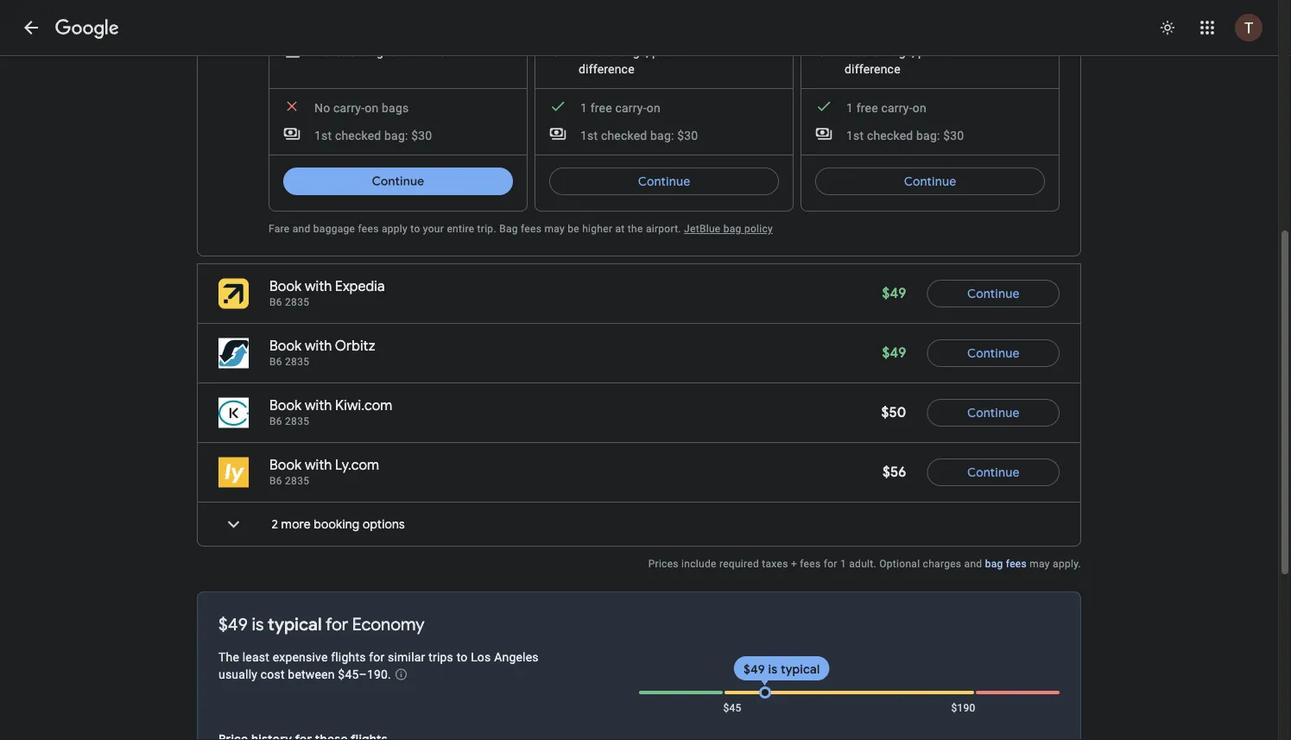 Task type: vqa. For each thing, say whether or not it's contained in the screenshot.


Task type: locate. For each thing, give the bounding box(es) containing it.
possible for 2nd first checked bag costs 30 us dollars element from right
[[652, 45, 699, 59]]

0 horizontal spatial bag:
[[384, 129, 408, 143]]

0 vertical spatial typical
[[268, 614, 322, 636]]

$56
[[883, 464, 907, 482]]

first checked bag costs 30 us dollars element
[[283, 126, 432, 145], [549, 126, 698, 145], [816, 126, 965, 145]]

1 horizontal spatial to
[[457, 651, 468, 665]]

0 horizontal spatial on
[[365, 101, 379, 115]]

2 change, from the left
[[872, 45, 915, 59]]

jetblue bag policy link
[[684, 223, 773, 235]]

flights
[[331, 651, 366, 665]]

typical for $49 is typical for economy
[[268, 614, 322, 636]]

2 possible from the left
[[918, 45, 965, 59]]

1 horizontal spatial checked
[[601, 129, 647, 143]]

options
[[363, 517, 405, 533]]

0 vertical spatial may
[[545, 223, 565, 235]]

may left be
[[545, 223, 565, 235]]

1 fare from the left
[[702, 45, 724, 59]]

book up flight number b6 2835 text box
[[270, 278, 302, 296]]

2 2835 from the top
[[285, 356, 309, 368]]

1 2835 from the top
[[285, 297, 309, 309]]

2835 inside book with ly.com b6 2835
[[285, 476, 309, 488]]

0 horizontal spatial is
[[252, 614, 264, 636]]

$30 for 3rd first checked bag costs 30 us dollars element
[[944, 129, 965, 143]]

b6 inside book with expedia b6 2835
[[270, 297, 282, 309]]

2 horizontal spatial checked
[[867, 129, 913, 143]]

possible
[[652, 45, 699, 59], [918, 45, 965, 59]]

1 book from the top
[[270, 278, 302, 296]]

bag right charges on the bottom
[[985, 559, 1004, 571]]

book inside book with orbitz b6 2835
[[270, 338, 302, 356]]

is for $49 is typical
[[768, 662, 778, 678]]

free
[[579, 45, 603, 59], [845, 45, 869, 59]]

is
[[252, 614, 264, 636], [768, 662, 778, 678]]

to left los at the bottom left of the page
[[457, 651, 468, 665]]

0 vertical spatial is
[[252, 614, 264, 636]]

3 2835 from the top
[[285, 416, 309, 428]]

1 free carry-on
[[581, 101, 661, 115], [847, 101, 927, 115]]

Flight number B6 2835 text field
[[270, 476, 309, 488]]

1 horizontal spatial change,
[[872, 45, 915, 59]]

for left a
[[400, 45, 416, 59]]

2 1st from the left
[[581, 129, 598, 143]]

fees left apply.
[[1006, 559, 1027, 571]]

may left apply.
[[1030, 559, 1050, 571]]

1 vertical spatial may
[[1030, 559, 1050, 571]]

2 free from the left
[[857, 101, 878, 115]]

0 horizontal spatial $30
[[411, 129, 432, 143]]

1 horizontal spatial free
[[857, 101, 878, 115]]

0 vertical spatial to
[[411, 223, 420, 235]]

3 1st checked bag: $30 from the left
[[847, 129, 965, 143]]

50 US dollars text field
[[882, 404, 907, 422]]

0 horizontal spatial fare
[[702, 45, 724, 59]]

Flight number B6 2835 text field
[[270, 297, 309, 309]]

no carry-on bags
[[314, 101, 409, 115]]

4 with from the top
[[305, 457, 332, 475]]

book with orbitz b6 2835
[[270, 338, 375, 368]]

to
[[411, 223, 420, 235], [457, 651, 468, 665]]

expedia
[[335, 278, 385, 296]]

for up flights
[[326, 614, 348, 636]]

0 horizontal spatial typical
[[268, 614, 322, 636]]

for
[[400, 45, 416, 59], [824, 559, 838, 571], [326, 614, 348, 636], [369, 651, 385, 665]]

prices include required taxes + fees for 1 adult. optional charges and bag fees may apply.
[[649, 559, 1082, 571]]

with
[[305, 278, 332, 296], [305, 338, 332, 356], [305, 397, 332, 415], [305, 457, 332, 475]]

1 with from the top
[[305, 278, 332, 296]]

2 book from the top
[[270, 338, 302, 356]]

1 $30 from the left
[[411, 129, 432, 143]]

with inside book with kiwi.com b6 2835
[[305, 397, 332, 415]]

fees
[[358, 223, 379, 235], [521, 223, 542, 235], [800, 559, 821, 571], [1006, 559, 1027, 571]]

2 horizontal spatial 1st checked bag: $30
[[847, 129, 965, 143]]

typical
[[268, 614, 322, 636], [781, 662, 820, 678]]

2 horizontal spatial first checked bag costs 30 us dollars element
[[816, 126, 965, 145]]

1 horizontal spatial 1 free carry-on
[[847, 101, 927, 115]]

0 horizontal spatial difference
[[579, 62, 635, 76]]

1 vertical spatial to
[[457, 651, 468, 665]]

1 free from the left
[[591, 101, 612, 115]]

b6 for book with ly.com
[[270, 476, 282, 488]]

changes
[[350, 45, 397, 59]]

0 horizontal spatial 1st checked bag: $30
[[314, 129, 432, 143]]

3 book from the top
[[270, 397, 302, 415]]

1 vertical spatial typical
[[781, 662, 820, 678]]

0 horizontal spatial bag
[[724, 223, 742, 235]]

4 2835 from the top
[[285, 476, 309, 488]]

2835 up book with ly.com b6 2835
[[285, 416, 309, 428]]

2835 for book with orbitz
[[285, 356, 309, 368]]

1st checked bag: $30 for 2nd first checked bag costs 30 us dollars element from right
[[581, 129, 698, 143]]

0 horizontal spatial first checked bag costs 30 us dollars element
[[283, 126, 432, 145]]

49 US dollars text field
[[882, 285, 907, 303]]

fare
[[702, 45, 724, 59], [968, 45, 990, 59]]

1st checked bag: $30 for 3rd first checked bag costs 30 us dollars element
[[847, 129, 965, 143]]

book up b6 2835 text box
[[270, 457, 302, 475]]

b6 up b6 2835 text field
[[270, 297, 282, 309]]

1 horizontal spatial may
[[1030, 559, 1050, 571]]

2 b6 from the top
[[270, 356, 282, 368]]

2 $30 from the left
[[678, 129, 698, 143]]

1 b6 from the top
[[270, 297, 282, 309]]

1 horizontal spatial carry-
[[616, 101, 647, 115]]

may
[[545, 223, 565, 235], [1030, 559, 1050, 571]]

orbitz
[[335, 338, 375, 356]]

book inside book with ly.com b6 2835
[[270, 457, 302, 475]]

taxes
[[762, 559, 788, 571]]

and
[[293, 223, 311, 235], [965, 559, 983, 571]]

1
[[581, 101, 588, 115], [847, 101, 854, 115], [841, 559, 847, 571]]

0 vertical spatial and
[[293, 223, 311, 235]]

1 horizontal spatial first checked bag costs 30 us dollars element
[[549, 126, 698, 145]]

book up b6 2835 text field
[[270, 338, 302, 356]]

0 horizontal spatial free change, possible fare difference
[[579, 45, 724, 76]]

$45
[[723, 703, 742, 715]]

no
[[314, 101, 330, 115]]

Flight number B6 2835 text field
[[270, 356, 309, 368]]

continue
[[372, 174, 425, 190], [638, 174, 691, 190], [904, 174, 957, 190], [967, 286, 1020, 302], [967, 346, 1020, 362], [967, 406, 1020, 421], [967, 465, 1020, 481]]

with up flight number b6 2835 text field
[[305, 397, 332, 415]]

book with ly.com b6 2835
[[270, 457, 379, 488]]

4 book from the top
[[270, 457, 302, 475]]

checked
[[335, 129, 381, 143], [601, 129, 647, 143], [867, 129, 913, 143]]

booking
[[314, 517, 360, 533]]

0 vertical spatial bag
[[724, 223, 742, 235]]

2 horizontal spatial $30
[[944, 129, 965, 143]]

3 1st from the left
[[847, 129, 864, 143]]

b6 inside book with kiwi.com b6 2835
[[270, 416, 282, 428]]

1 possible from the left
[[652, 45, 699, 59]]

book inside book with expedia b6 2835
[[270, 278, 302, 296]]

entire
[[447, 223, 475, 235]]

0 horizontal spatial carry-
[[333, 101, 365, 115]]

1 vertical spatial is
[[768, 662, 778, 678]]

with inside book with expedia b6 2835
[[305, 278, 332, 296]]

2835 inside book with expedia b6 2835
[[285, 297, 309, 309]]

b6 inside book with ly.com b6 2835
[[270, 476, 282, 488]]

1 vertical spatial bag
[[985, 559, 1004, 571]]

between
[[288, 668, 335, 682]]

free change, possible fare difference
[[579, 45, 724, 76], [845, 45, 990, 76]]

0 horizontal spatial change,
[[606, 45, 649, 59]]

the
[[219, 651, 239, 665]]

1 horizontal spatial $30
[[678, 129, 698, 143]]

book for book with ly.com
[[270, 457, 302, 475]]

2835 inside book with kiwi.com b6 2835
[[285, 416, 309, 428]]

2835
[[285, 297, 309, 309], [285, 356, 309, 368], [285, 416, 309, 428], [285, 476, 309, 488]]

1 horizontal spatial bag:
[[651, 129, 674, 143]]

2 bag: from the left
[[651, 129, 674, 143]]

usually
[[219, 668, 258, 682]]

4 b6 from the top
[[270, 476, 282, 488]]

1 horizontal spatial 1st
[[581, 129, 598, 143]]

kiwi.com
[[335, 397, 393, 415]]

and right charges on the bottom
[[965, 559, 983, 571]]

bag:
[[384, 129, 408, 143], [651, 129, 674, 143], [917, 129, 940, 143]]

with inside book with orbitz b6 2835
[[305, 338, 332, 356]]

3 b6 from the top
[[270, 416, 282, 428]]

$30 for 1st first checked bag costs 30 us dollars element from the left
[[411, 129, 432, 143]]

with for ly.com
[[305, 457, 332, 475]]

book with kiwi.com b6 2835
[[270, 397, 393, 428]]

2835 up more
[[285, 476, 309, 488]]

1 first checked bag costs 30 us dollars element from the left
[[283, 126, 432, 145]]

book for book with orbitz
[[270, 338, 302, 356]]

free
[[591, 101, 612, 115], [857, 101, 878, 115]]

los
[[471, 651, 491, 665]]

change,
[[606, 45, 649, 59], [872, 45, 915, 59]]

go back image
[[21, 17, 41, 38]]

1 horizontal spatial on
[[647, 101, 661, 115]]

for inside the least expensive flights for similar trips to los angeles usually cost between $45–190.
[[369, 651, 385, 665]]

with for expedia
[[305, 278, 332, 296]]

0 horizontal spatial 1 free carry-on
[[581, 101, 661, 115]]

1 vertical spatial and
[[965, 559, 983, 571]]

1st
[[314, 129, 332, 143], [581, 129, 598, 143], [847, 129, 864, 143]]

1 checked from the left
[[335, 129, 381, 143]]

1 horizontal spatial is
[[768, 662, 778, 678]]

0 horizontal spatial free
[[579, 45, 603, 59]]

b6 up 2
[[270, 476, 282, 488]]

book up flight number b6 2835 text field
[[270, 397, 302, 415]]

bag
[[724, 223, 742, 235], [985, 559, 1004, 571]]

at
[[616, 223, 625, 235]]

apply.
[[1053, 559, 1082, 571]]

2 horizontal spatial bag:
[[917, 129, 940, 143]]

0 horizontal spatial checked
[[335, 129, 381, 143]]

1 horizontal spatial difference
[[845, 62, 901, 76]]

1 change, from the left
[[606, 45, 649, 59]]

1 horizontal spatial free change, possible fare difference
[[845, 45, 990, 76]]

1 free change, possible fare difference from the left
[[579, 45, 724, 76]]

economy
[[352, 614, 425, 636]]

with up b6 2835 text field
[[305, 338, 332, 356]]

fare and baggage fees apply to your entire trip.  bag fees may be higher at the airport. jetblue bag policy
[[269, 223, 773, 235]]

2835 inside book with orbitz b6 2835
[[285, 356, 309, 368]]

b6 up b6 2835 text box
[[270, 416, 282, 428]]

1 horizontal spatial free
[[845, 45, 869, 59]]

bag left policy
[[724, 223, 742, 235]]

2 1st checked bag: $30 from the left
[[581, 129, 698, 143]]

1 horizontal spatial and
[[965, 559, 983, 571]]

0 horizontal spatial and
[[293, 223, 311, 235]]

b6 up flight number b6 2835 text field
[[270, 356, 282, 368]]

$30
[[411, 129, 432, 143], [678, 129, 698, 143], [944, 129, 965, 143]]

with for orbitz
[[305, 338, 332, 356]]

with up b6 2835 text box
[[305, 457, 332, 475]]

0 horizontal spatial 1st
[[314, 129, 332, 143]]

carry-
[[333, 101, 365, 115], [616, 101, 647, 115], [882, 101, 913, 115]]

0 horizontal spatial may
[[545, 223, 565, 235]]

book inside book with kiwi.com b6 2835
[[270, 397, 302, 415]]

on
[[365, 101, 379, 115], [647, 101, 661, 115], [913, 101, 927, 115]]

0 horizontal spatial possible
[[652, 45, 699, 59]]

1st checked bag: $30 for 1st first checked bag costs 30 us dollars element from the left
[[314, 129, 432, 143]]

0 horizontal spatial to
[[411, 223, 420, 235]]

1 horizontal spatial 1st checked bag: $30
[[581, 129, 698, 143]]

book
[[270, 278, 302, 296], [270, 338, 302, 356], [270, 397, 302, 415], [270, 457, 302, 475]]

b6 inside book with orbitz b6 2835
[[270, 356, 282, 368]]

2 horizontal spatial on
[[913, 101, 927, 115]]

to left your in the left of the page
[[411, 223, 420, 235]]

3 $30 from the left
[[944, 129, 965, 143]]

free for 3rd first checked bag costs 30 us dollars element
[[857, 101, 878, 115]]

2 horizontal spatial carry-
[[882, 101, 913, 115]]

b6
[[270, 297, 282, 309], [270, 356, 282, 368], [270, 416, 282, 428], [270, 476, 282, 488]]

fare
[[269, 223, 290, 235]]

with inside book with ly.com b6 2835
[[305, 457, 332, 475]]

1 horizontal spatial fare
[[968, 45, 990, 59]]

1st checked bag: $30
[[314, 129, 432, 143], [581, 129, 698, 143], [847, 129, 965, 143]]

2 horizontal spatial 1st
[[847, 129, 864, 143]]

trips
[[429, 651, 454, 665]]

0 horizontal spatial free
[[591, 101, 612, 115]]

continue button
[[283, 161, 513, 203], [549, 161, 779, 203], [816, 161, 1045, 203], [927, 273, 1060, 315], [927, 333, 1060, 375], [927, 393, 1060, 434], [927, 452, 1060, 494]]

for up $45–190.
[[369, 651, 385, 665]]

and right fare
[[293, 223, 311, 235]]

2835 up book with orbitz b6 2835
[[285, 297, 309, 309]]

49 US dollars text field
[[882, 345, 907, 362]]

$49
[[882, 285, 907, 303], [882, 345, 907, 362], [219, 614, 248, 636], [744, 662, 765, 678]]

2 free from the left
[[845, 45, 869, 59]]

1 1st checked bag: $30 from the left
[[314, 129, 432, 143]]

difference
[[579, 62, 635, 76], [845, 62, 901, 76]]

with up flight number b6 2835 text box
[[305, 278, 332, 296]]

1 horizontal spatial typical
[[781, 662, 820, 678]]

1 horizontal spatial possible
[[918, 45, 965, 59]]

2 with from the top
[[305, 338, 332, 356]]

2835 up flight number b6 2835 text field
[[285, 356, 309, 368]]

3 with from the top
[[305, 397, 332, 415]]



Task type: describe. For each thing, give the bounding box(es) containing it.
3 carry- from the left
[[882, 101, 913, 115]]

change appearance image
[[1147, 7, 1189, 48]]

change, for 2nd first checked bag costs 30 us dollars element from right
[[606, 45, 649, 59]]

$49 is typical
[[744, 662, 820, 678]]

possible for 3rd first checked bag costs 30 us dollars element
[[918, 45, 965, 59]]

free for 2nd first checked bag costs 30 us dollars element from right
[[591, 101, 612, 115]]

higher
[[582, 223, 613, 235]]

apply
[[382, 223, 408, 235]]

the
[[628, 223, 643, 235]]

optional
[[880, 559, 920, 571]]

$190
[[952, 703, 976, 715]]

Flight number B6 2835 text field
[[270, 416, 309, 428]]

trip.
[[477, 223, 497, 235]]

jetblue
[[684, 223, 721, 235]]

1 on from the left
[[365, 101, 379, 115]]

the least expensive flights for similar trips to los angeles usually cost between $45–190.
[[219, 651, 539, 682]]

typical for $49 is typical
[[781, 662, 820, 678]]

baggage
[[313, 223, 355, 235]]

with for kiwi.com
[[305, 397, 332, 415]]

3 bag: from the left
[[917, 129, 940, 143]]

2 difference from the left
[[845, 62, 901, 76]]

book with expedia b6 2835
[[270, 278, 385, 309]]

include
[[682, 559, 717, 571]]

2 horizontal spatial 1
[[847, 101, 854, 115]]

1 bag: from the left
[[384, 129, 408, 143]]

more
[[281, 517, 311, 533]]

b6 for book with expedia
[[270, 297, 282, 309]]

book for book with kiwi.com
[[270, 397, 302, 415]]

1 horizontal spatial bag
[[985, 559, 1004, 571]]

$49 is typical for economy
[[219, 614, 425, 636]]

2
[[272, 517, 278, 533]]

3 first checked bag costs 30 us dollars element from the left
[[816, 126, 965, 145]]

charges
[[923, 559, 962, 571]]

1 1st from the left
[[314, 129, 332, 143]]

fee
[[429, 45, 446, 59]]

bag fees button
[[985, 559, 1027, 571]]

1 horizontal spatial 1
[[841, 559, 847, 571]]

required
[[720, 559, 759, 571]]

2835 for book with expedia
[[285, 297, 309, 309]]

2835 for book with ly.com
[[285, 476, 309, 488]]

fees left apply
[[358, 223, 379, 235]]

least
[[243, 651, 270, 665]]

2 first checked bag costs 30 us dollars element from the left
[[549, 126, 698, 145]]

learn more about price insights image
[[394, 668, 408, 682]]

airport.
[[646, 223, 681, 235]]

$45–190.
[[338, 668, 391, 682]]

b6 for book with orbitz
[[270, 356, 282, 368]]

is for $49 is typical for economy
[[252, 614, 264, 636]]

cost
[[261, 668, 285, 682]]

3 checked from the left
[[867, 129, 913, 143]]

b6 for book with kiwi.com
[[270, 416, 282, 428]]

2 1 free carry-on from the left
[[847, 101, 927, 115]]

+
[[791, 559, 797, 571]]

adult.
[[849, 559, 877, 571]]

3 on from the left
[[913, 101, 927, 115]]

book for book with expedia
[[270, 278, 302, 296]]

2 carry- from the left
[[616, 101, 647, 115]]

change, for 3rd first checked bag costs 30 us dollars element
[[872, 45, 915, 59]]

2 checked from the left
[[601, 129, 647, 143]]

prices
[[649, 559, 679, 571]]

ly.com
[[335, 457, 379, 475]]

expensive
[[273, 651, 328, 665]]

2 on from the left
[[647, 101, 661, 115]]

ticket changes for a fee
[[313, 45, 446, 59]]

1 carry- from the left
[[333, 101, 365, 115]]

2 more booking options
[[272, 517, 405, 533]]

$30 for 2nd first checked bag costs 30 us dollars element from right
[[678, 129, 698, 143]]

2 fare from the left
[[968, 45, 990, 59]]

2 more booking options image
[[213, 504, 254, 546]]

ticket
[[313, 45, 347, 59]]

fees right bag
[[521, 223, 542, 235]]

0 horizontal spatial 1
[[581, 101, 588, 115]]

policy
[[745, 223, 773, 235]]

bags
[[382, 101, 409, 115]]

be
[[568, 223, 580, 235]]

1 difference from the left
[[579, 62, 635, 76]]

a
[[419, 45, 425, 59]]

angeles
[[494, 651, 539, 665]]

for left adult.
[[824, 559, 838, 571]]

56 US dollars text field
[[883, 464, 907, 482]]

bag
[[499, 223, 518, 235]]

1 free from the left
[[579, 45, 603, 59]]

1 1 free carry-on from the left
[[581, 101, 661, 115]]

2 free change, possible fare difference from the left
[[845, 45, 990, 76]]

$50
[[882, 404, 907, 422]]

fees right "+"
[[800, 559, 821, 571]]

to inside the least expensive flights for similar trips to los angeles usually cost between $45–190.
[[457, 651, 468, 665]]

similar
[[388, 651, 426, 665]]

2835 for book with kiwi.com
[[285, 416, 309, 428]]

your
[[423, 223, 444, 235]]



